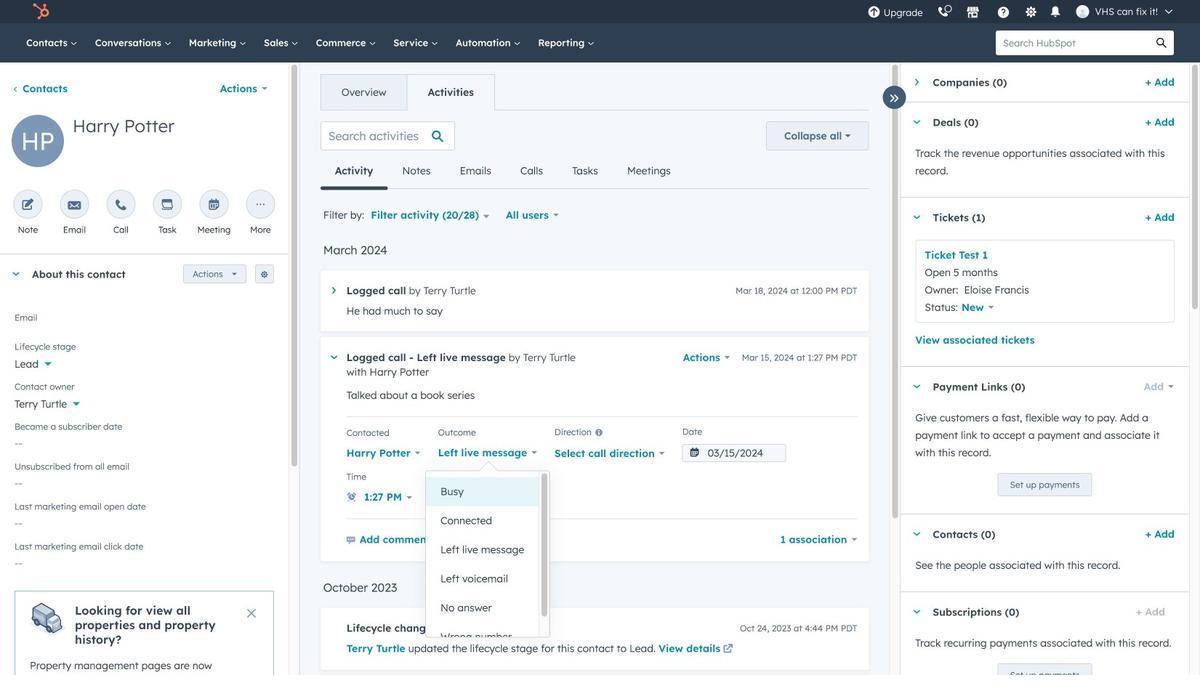 Task type: vqa. For each thing, say whether or not it's contained in the screenshot.
interactive chart image
no



Task type: describe. For each thing, give the bounding box(es) containing it.
more image
[[254, 199, 267, 212]]

manage card settings image
[[260, 271, 269, 280]]

4 -- text field from the top
[[15, 550, 274, 573]]

2 link opens in a new window image from the top
[[723, 645, 734, 655]]

MM/DD/YYYY text field
[[683, 444, 787, 463]]

close image
[[247, 610, 256, 618]]

email image
[[68, 199, 81, 212]]

Search activities search field
[[321, 121, 455, 151]]



Task type: locate. For each thing, give the bounding box(es) containing it.
Search HubSpot search field
[[996, 31, 1150, 55]]

menu
[[861, 0, 1183, 23]]

2 -- text field from the top
[[15, 470, 274, 493]]

task image
[[161, 199, 174, 212]]

1 -- text field from the top
[[15, 430, 274, 453]]

terry turtle image
[[1077, 5, 1090, 18]]

caret image
[[916, 78, 919, 87], [913, 120, 922, 124], [12, 272, 20, 276], [331, 356, 338, 360]]

caret image
[[913, 216, 922, 219], [332, 287, 336, 294], [913, 385, 922, 389], [913, 533, 922, 536], [913, 611, 922, 614]]

alert
[[15, 591, 274, 676]]

feed
[[309, 110, 881, 676]]

link opens in a new window image
[[723, 641, 734, 659], [723, 645, 734, 655]]

meeting image
[[208, 199, 221, 212]]

list box
[[426, 472, 550, 652]]

call image
[[114, 199, 128, 212]]

note image
[[21, 199, 34, 212]]

navigation
[[321, 74, 495, 111]]

-- text field
[[15, 430, 274, 453], [15, 470, 274, 493], [15, 510, 274, 533], [15, 550, 274, 573]]

1 link opens in a new window image from the top
[[723, 641, 734, 659]]

tab list
[[321, 153, 686, 190]]

marketplaces image
[[967, 7, 980, 20]]

3 -- text field from the top
[[15, 510, 274, 533]]



